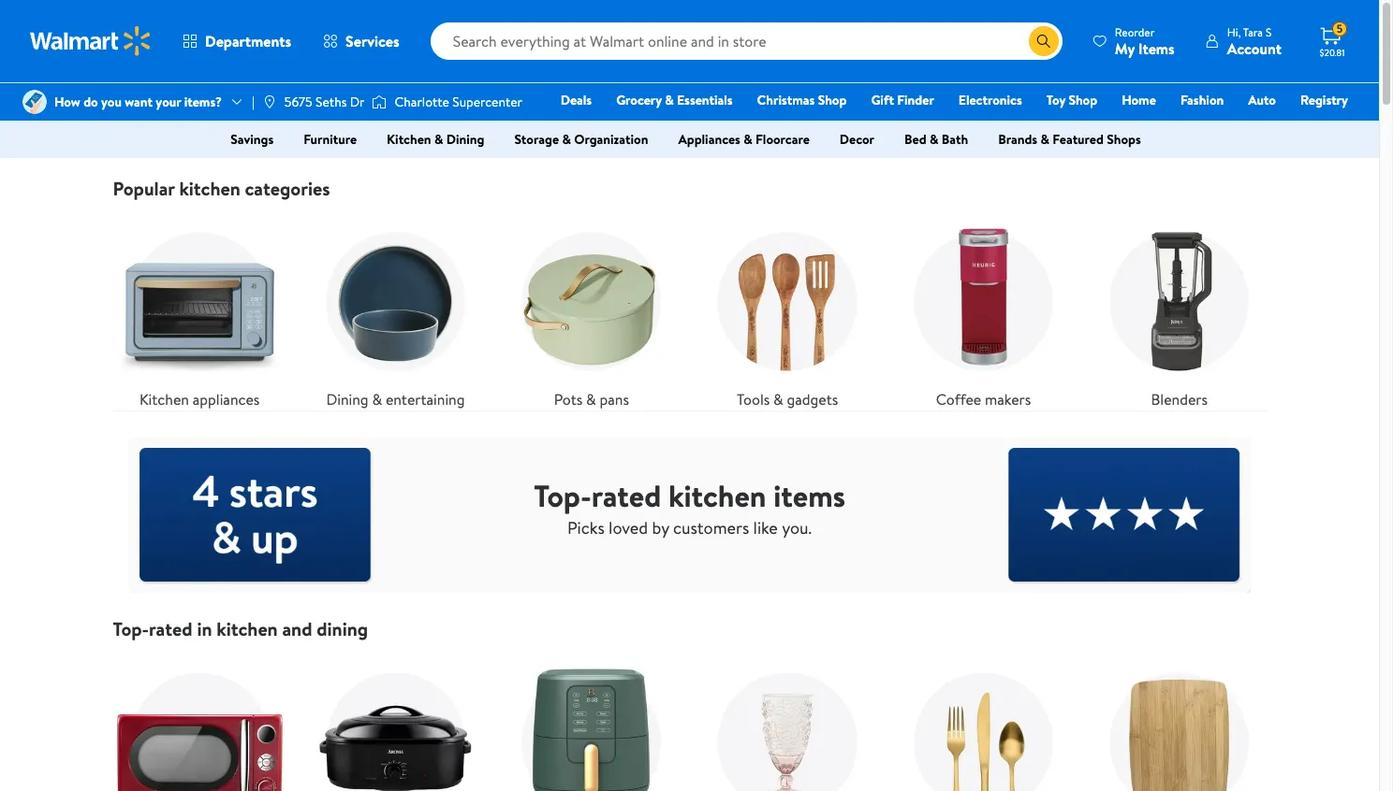Task type: vqa. For each thing, say whether or not it's contained in the screenshot.
Walmart Site-Wide search box
yes



Task type: locate. For each thing, give the bounding box(es) containing it.
0 vertical spatial dining
[[446, 130, 484, 149]]

coffee makers
[[936, 390, 1031, 410]]

kitchen inside 'top-rated kitchen items picks loved by customers like you.'
[[668, 475, 766, 517]]

decor button
[[825, 125, 889, 155]]

shop for toy shop
[[1069, 91, 1097, 110]]

coffee makers link
[[897, 215, 1070, 411]]

& down charlotte
[[434, 130, 443, 149]]

kitchen left 'appliances'
[[139, 390, 189, 410]]

0 vertical spatial list
[[102, 200, 1277, 411]]

picks
[[567, 517, 605, 540]]

items?
[[184, 93, 222, 111]]

0 vertical spatial kitchen
[[179, 176, 240, 201]]

1 horizontal spatial kitchen
[[387, 130, 431, 149]]

seths
[[316, 93, 347, 111]]

walmart+ link
[[1284, 116, 1356, 137]]

you
[[101, 93, 122, 111]]

& right bed
[[930, 130, 938, 149]]

makers
[[985, 390, 1031, 410]]

storage & organization
[[514, 130, 648, 149]]

floorcare
[[756, 130, 810, 149]]

coffee
[[936, 390, 981, 410]]

items
[[1138, 38, 1175, 59]]

top- for in
[[113, 617, 149, 643]]

pots & pans
[[554, 390, 629, 410]]

gift
[[871, 91, 894, 110]]

1 horizontal spatial shop
[[1069, 91, 1097, 110]]

1 horizontal spatial  image
[[262, 95, 277, 110]]

supercenter
[[452, 93, 522, 111]]

1 vertical spatial rated
[[149, 617, 192, 643]]

organization
[[574, 130, 648, 149]]

1 shop from the left
[[818, 91, 847, 110]]

1 horizontal spatial rated
[[591, 475, 661, 517]]

pans
[[600, 390, 629, 410]]

top- left in on the left bottom of page
[[113, 617, 149, 643]]

& right the storage
[[562, 130, 571, 149]]

brands
[[998, 130, 1037, 149]]

list
[[102, 200, 1277, 411], [102, 642, 1277, 792]]

appliances
[[678, 130, 740, 149]]

& inside storage & organization dropdown button
[[562, 130, 571, 149]]

1 vertical spatial dining
[[326, 390, 368, 410]]

blenders
[[1151, 390, 1208, 410]]

1 vertical spatial list
[[102, 642, 1277, 792]]

tools
[[737, 390, 770, 410]]

essentials
[[677, 91, 733, 110]]

& inside brands & featured shops dropdown button
[[1041, 130, 1049, 149]]

 image
[[372, 93, 387, 111]]

auto
[[1248, 91, 1276, 110]]

auto link
[[1240, 90, 1284, 110]]

& for gadgets
[[773, 390, 783, 410]]

& inside kitchen & dining dropdown button
[[434, 130, 443, 149]]

dining down "charlotte supercenter"
[[446, 130, 484, 149]]

walmart image
[[30, 26, 152, 56]]

how do you want your items?
[[54, 93, 222, 111]]

dining left 'entertaining'
[[326, 390, 368, 410]]

0 vertical spatial rated
[[591, 475, 661, 517]]

Search search field
[[430, 22, 1062, 60]]

rated
[[591, 475, 661, 517], [149, 617, 192, 643]]

& inside bed & bath dropdown button
[[930, 130, 938, 149]]

grocery & essentials
[[616, 91, 733, 110]]

do
[[83, 93, 98, 111]]

shop right christmas
[[818, 91, 847, 110]]

|
[[252, 93, 254, 111]]

rated for kitchen
[[591, 475, 661, 517]]

1 vertical spatial top-
[[113, 617, 149, 643]]

kitchen appliances link
[[113, 215, 286, 411]]

& left 'entertaining'
[[372, 390, 382, 410]]

& for organization
[[562, 130, 571, 149]]

0 vertical spatial kitchen
[[387, 130, 431, 149]]

0 horizontal spatial  image
[[22, 90, 47, 114]]

& for pans
[[586, 390, 596, 410]]

 image right "|"
[[262, 95, 277, 110]]

shop
[[818, 91, 847, 110], [1069, 91, 1097, 110]]

grocery & essentials link
[[608, 90, 741, 110]]

categories
[[245, 176, 330, 201]]

reorder
[[1115, 24, 1155, 40]]

0 horizontal spatial shop
[[818, 91, 847, 110]]

& right tools at right
[[773, 390, 783, 410]]

0 horizontal spatial dining
[[326, 390, 368, 410]]

furniture
[[304, 130, 357, 149]]

5675
[[284, 93, 312, 111]]

registry link
[[1292, 90, 1356, 110]]

& right grocery
[[665, 91, 674, 110]]

&
[[665, 91, 674, 110], [434, 130, 443, 149], [562, 130, 571, 149], [744, 130, 752, 149], [930, 130, 938, 149], [1041, 130, 1049, 149], [372, 390, 382, 410], [586, 390, 596, 410], [773, 390, 783, 410]]

brands & featured shops button
[[983, 125, 1156, 155]]

0 horizontal spatial top-
[[113, 617, 149, 643]]

top- inside 'top-rated kitchen items picks loved by customers like you.'
[[534, 475, 591, 517]]

 image
[[22, 90, 47, 114], [262, 95, 277, 110]]

toy
[[1046, 91, 1065, 110]]

5 $20.81
[[1320, 21, 1345, 59]]

deals
[[560, 91, 592, 110]]

items
[[773, 475, 845, 517]]

popular
[[113, 176, 175, 201]]

kitchen for kitchen appliances
[[139, 390, 189, 410]]

& inside grocery & essentials link
[[665, 91, 674, 110]]

& inside the pots & pans link
[[586, 390, 596, 410]]

bed & bath button
[[889, 125, 983, 155]]

1 vertical spatial kitchen
[[139, 390, 189, 410]]

& left "floorcare"
[[744, 130, 752, 149]]

1 vertical spatial kitchen
[[668, 475, 766, 517]]

bed
[[904, 130, 926, 149]]

tools & gadgets link
[[701, 215, 874, 411]]

registry one debit
[[1205, 91, 1348, 136]]

electronics link
[[950, 90, 1030, 110]]

list for popular kitchen categories
[[102, 200, 1277, 411]]

furniture button
[[289, 125, 372, 155]]

& right pots
[[586, 390, 596, 410]]

& for entertaining
[[372, 390, 382, 410]]

0 horizontal spatial rated
[[149, 617, 192, 643]]

Walmart Site-Wide search field
[[430, 22, 1062, 60]]

registry
[[1300, 91, 1348, 110]]

& inside appliances & floorcare dropdown button
[[744, 130, 752, 149]]

& inside tools & gadgets link
[[773, 390, 783, 410]]

& for essentials
[[665, 91, 674, 110]]

pots
[[554, 390, 583, 410]]

services
[[346, 31, 399, 51]]

rated for in
[[149, 617, 192, 643]]

& inside dining & entertaining link
[[372, 390, 382, 410]]

rated inside 'top-rated kitchen items picks loved by customers like you.'
[[591, 475, 661, 517]]

0 horizontal spatial kitchen
[[139, 390, 189, 410]]

kitchen
[[387, 130, 431, 149], [139, 390, 189, 410]]

your
[[156, 93, 181, 111]]

like
[[753, 517, 778, 540]]

shop for christmas shop
[[818, 91, 847, 110]]

account
[[1227, 38, 1282, 59]]

popular kitchen categories
[[113, 176, 330, 201]]

2 shop from the left
[[1069, 91, 1097, 110]]

shop right 'toy'
[[1069, 91, 1097, 110]]

entertaining
[[386, 390, 465, 410]]

four stars and up. image
[[128, 437, 1251, 594]]

storage
[[514, 130, 559, 149]]

customers
[[673, 517, 749, 540]]

top- left loved
[[534, 475, 591, 517]]

list containing kitchen appliances
[[102, 200, 1277, 411]]

& right brands
[[1041, 130, 1049, 149]]

& for dining
[[434, 130, 443, 149]]

1 horizontal spatial dining
[[446, 130, 484, 149]]

kitchen down charlotte
[[387, 130, 431, 149]]

kitchen inside dropdown button
[[387, 130, 431, 149]]

charlotte
[[395, 93, 449, 111]]

home link
[[1113, 90, 1164, 110]]

1 horizontal spatial top-
[[534, 475, 591, 517]]

 image left how
[[22, 90, 47, 114]]

 image for how
[[22, 90, 47, 114]]

clear search field text image
[[1006, 33, 1021, 48]]

reorder my items
[[1115, 24, 1175, 59]]

& for featured
[[1041, 130, 1049, 149]]

0 vertical spatial top-
[[534, 475, 591, 517]]

1 list from the top
[[102, 200, 1277, 411]]

toy shop link
[[1038, 90, 1106, 110]]

2 list from the top
[[102, 642, 1277, 792]]



Task type: describe. For each thing, give the bounding box(es) containing it.
shops
[[1107, 130, 1141, 149]]

grocery
[[616, 91, 662, 110]]

2 vertical spatial kitchen
[[217, 617, 278, 643]]

in
[[197, 617, 212, 643]]

top-rated kitchen items picks loved by customers like you.
[[534, 475, 845, 540]]

loved
[[609, 517, 648, 540]]

deals link
[[552, 90, 600, 110]]

my
[[1115, 38, 1135, 59]]

appliances & floorcare button
[[663, 125, 825, 155]]

debit
[[1236, 117, 1268, 136]]

kitchen for kitchen & dining
[[387, 130, 431, 149]]

savings
[[230, 130, 274, 149]]

 image for 5675
[[262, 95, 277, 110]]

tools & gadgets
[[737, 390, 838, 410]]

by
[[652, 517, 669, 540]]

gift finder link
[[863, 90, 943, 110]]

search icon image
[[1036, 34, 1051, 49]]

& for bath
[[930, 130, 938, 149]]

christmas
[[757, 91, 815, 110]]

5675 seths dr
[[284, 93, 365, 111]]

walmart+
[[1292, 117, 1348, 136]]

list for top-rated in kitchen and dining
[[102, 642, 1277, 792]]

tara
[[1243, 24, 1263, 40]]

pots & pans link
[[505, 215, 678, 411]]

& for floorcare
[[744, 130, 752, 149]]

departments button
[[167, 19, 307, 64]]

gift finder
[[871, 91, 934, 110]]

s
[[1266, 24, 1272, 40]]

home
[[1122, 91, 1156, 110]]

services button
[[307, 19, 415, 64]]

top-rated in kitchen and dining
[[113, 617, 368, 643]]

kitchen appliances
[[139, 390, 260, 410]]

savings button
[[216, 125, 289, 155]]

5
[[1337, 21, 1343, 37]]

one
[[1205, 117, 1233, 136]]

appliances
[[193, 390, 260, 410]]

how
[[54, 93, 80, 111]]

fashion
[[1180, 91, 1224, 110]]

fashion link
[[1172, 90, 1232, 110]]

$20.81
[[1320, 46, 1345, 59]]

top- for kitchen
[[534, 475, 591, 517]]

finder
[[897, 91, 934, 110]]

decor
[[840, 130, 874, 149]]

departments
[[205, 31, 291, 51]]

bed & bath
[[904, 130, 968, 149]]

featured
[[1053, 130, 1104, 149]]

you.
[[782, 517, 812, 540]]

dining & entertaining link
[[309, 215, 482, 411]]

dr
[[350, 93, 365, 111]]

want
[[125, 93, 153, 111]]

christmas shop
[[757, 91, 847, 110]]

blenders link
[[1093, 215, 1266, 411]]

christmas shop link
[[749, 90, 855, 110]]

storage & organization button
[[499, 125, 663, 155]]

dining inside dropdown button
[[446, 130, 484, 149]]

hi, tara s account
[[1227, 24, 1282, 59]]

and
[[282, 617, 312, 643]]

appliances & floorcare
[[678, 130, 810, 149]]

toy shop
[[1046, 91, 1097, 110]]

kitchen & dining button
[[372, 125, 499, 155]]

kitchen & dining
[[387, 130, 484, 149]]

charlotte supercenter
[[395, 93, 522, 111]]

dining & entertaining
[[326, 390, 465, 410]]

one debit link
[[1196, 116, 1276, 137]]

gadgets
[[787, 390, 838, 410]]



